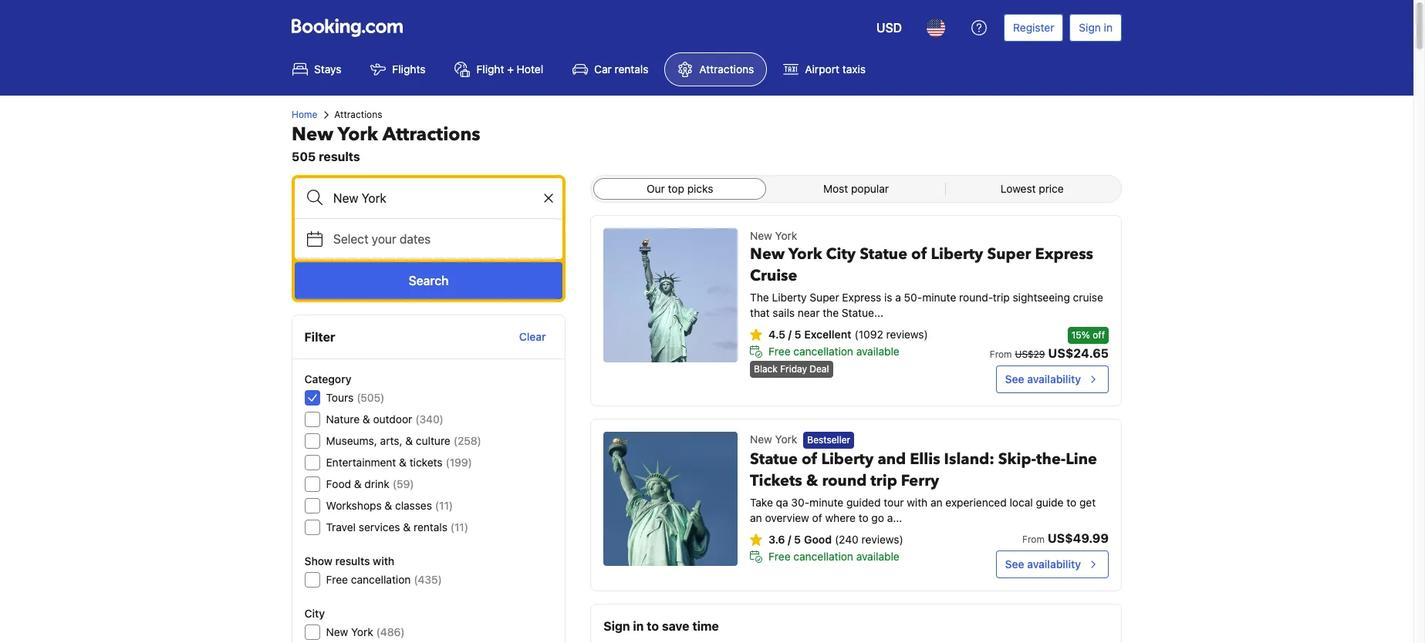 Task type: locate. For each thing, give the bounding box(es) containing it.
0 vertical spatial an
[[930, 496, 943, 509]]

0 horizontal spatial rentals
[[414, 521, 448, 534]]

deal
[[810, 363, 829, 375]]

register link
[[1004, 14, 1063, 42]]

2 see availability from the top
[[1005, 558, 1081, 571]]

express up sightseeing
[[1035, 244, 1093, 265]]

minute left round-
[[922, 291, 956, 304]]

1 vertical spatial to
[[858, 512, 868, 525]]

see availability for statue of liberty and ellis island: skip-the-line tickets & round trip ferry
[[1005, 558, 1081, 571]]

1 5 from the top
[[794, 328, 801, 341]]

(199)
[[446, 456, 472, 469]]

most
[[823, 182, 848, 195]]

new inside new york attractions 505 results
[[292, 122, 333, 147]]

york for (486)
[[351, 626, 374, 639]]

1 horizontal spatial express
[[1035, 244, 1093, 265]]

1 vertical spatial 5
[[794, 533, 801, 546]]

off
[[1093, 329, 1105, 341]]

minute
[[922, 291, 956, 304], [809, 496, 843, 509]]

of up good
[[812, 512, 822, 525]]

statue down new york
[[750, 449, 798, 470]]

see down us$29
[[1005, 373, 1024, 386]]

0 horizontal spatial liberty
[[772, 291, 807, 304]]

0 vertical spatial free
[[769, 345, 791, 358]]

1 vertical spatial liberty
[[772, 291, 807, 304]]

in right register
[[1104, 21, 1113, 34]]

an down ferry
[[930, 496, 943, 509]]

museums, arts, & culture (258)
[[326, 434, 482, 447]]

0 vertical spatial see availability
[[1005, 373, 1081, 386]]

free for the
[[769, 345, 791, 358]]

attractions link
[[665, 52, 767, 86]]

1 vertical spatial available
[[856, 550, 899, 563]]

0 vertical spatial free cancellation available
[[769, 345, 899, 358]]

new york attractions 505 results
[[292, 122, 480, 164]]

0 horizontal spatial minute
[[809, 496, 843, 509]]

0 vertical spatial attractions
[[699, 62, 754, 76]]

of down bestseller
[[802, 449, 817, 470]]

is
[[884, 291, 892, 304]]

1 vertical spatial with
[[373, 555, 395, 568]]

0 horizontal spatial super
[[810, 291, 839, 304]]

availability down "from us$49.99"
[[1027, 558, 1081, 571]]

outdoor
[[373, 413, 413, 426]]

(435)
[[414, 573, 442, 586]]

1 free cancellation available from the top
[[769, 345, 899, 358]]

0 vertical spatial express
[[1035, 244, 1093, 265]]

1 horizontal spatial from
[[1022, 534, 1045, 546]]

free for round
[[769, 550, 791, 563]]

2 vertical spatial liberty
[[821, 449, 874, 470]]

2 vertical spatial cancellation
[[351, 573, 411, 586]]

free cancellation (435)
[[326, 573, 442, 586]]

1 availability from the top
[[1027, 373, 1081, 386]]

1 vertical spatial sign
[[603, 620, 630, 634]]

0 vertical spatial availability
[[1027, 373, 1081, 386]]

travel
[[326, 521, 356, 534]]

1 vertical spatial reviews)
[[861, 533, 903, 546]]

1 vertical spatial city
[[305, 607, 325, 620]]

1 horizontal spatial to
[[858, 512, 868, 525]]

5 right 4.5
[[794, 328, 801, 341]]

statue...
[[842, 306, 883, 319]]

1 vertical spatial free cancellation available
[[769, 550, 899, 563]]

reviews)
[[886, 328, 928, 341], [861, 533, 903, 546]]

statue inside new york new york city statue of liberty super express cruise the liberty super express is a 50-minute round-trip sightseeing cruise that sails near the statue...
[[860, 244, 907, 265]]

statue up is
[[860, 244, 907, 265]]

1 / from the top
[[788, 328, 792, 341]]

/
[[788, 328, 792, 341], [788, 533, 791, 546]]

flight + hotel
[[476, 62, 543, 76]]

food
[[326, 478, 351, 491]]

trip left sightseeing
[[993, 291, 1010, 304]]

city up the 'the'
[[826, 244, 856, 265]]

0 horizontal spatial trip
[[871, 471, 897, 492]]

of up 50-
[[911, 244, 927, 265]]

2 availability from the top
[[1027, 558, 1081, 571]]

to left get
[[1066, 496, 1076, 509]]

travel services & rentals (11)
[[326, 521, 469, 534]]

1 horizontal spatial super
[[987, 244, 1031, 265]]

to left save
[[647, 620, 659, 634]]

1 vertical spatial statue
[[750, 449, 798, 470]]

cruise
[[1073, 291, 1103, 304]]

york for attractions
[[338, 122, 378, 147]]

2 5 from the top
[[794, 533, 801, 546]]

sign for sign in to save time
[[603, 620, 630, 634]]

0 horizontal spatial statue
[[750, 449, 798, 470]]

0 vertical spatial of
[[911, 244, 927, 265]]

1 vertical spatial trip
[[871, 471, 897, 492]]

& up 30-
[[806, 471, 818, 492]]

results right 505
[[319, 150, 360, 164]]

select your dates
[[333, 232, 431, 246]]

0 vertical spatial see
[[1005, 373, 1024, 386]]

new for (486)
[[326, 626, 349, 639]]

see availability down us$29
[[1005, 373, 1081, 386]]

2 / from the top
[[788, 533, 791, 546]]

1 vertical spatial see
[[1005, 558, 1024, 571]]

reviews) down go
[[861, 533, 903, 546]]

see availability down "from us$49.99"
[[1005, 558, 1081, 571]]

see down "from us$49.99"
[[1005, 558, 1024, 571]]

0 vertical spatial available
[[856, 345, 899, 358]]

available down (240
[[856, 550, 899, 563]]

an down take
[[750, 512, 762, 525]]

our
[[647, 182, 665, 195]]

(11) right classes
[[435, 499, 453, 512]]

1 horizontal spatial in
[[1104, 21, 1113, 34]]

results right show
[[336, 555, 370, 568]]

to
[[1066, 496, 1076, 509], [858, 512, 868, 525], [647, 620, 659, 634]]

(240
[[835, 533, 859, 546]]

0 vertical spatial city
[[826, 244, 856, 265]]

results inside new york attractions 505 results
[[319, 150, 360, 164]]

us$29
[[1015, 349, 1045, 360]]

time
[[692, 620, 719, 634]]

(11) down (199)
[[451, 521, 469, 534]]

1 vertical spatial cancellation
[[793, 550, 853, 563]]

culture
[[416, 434, 451, 447]]

0 vertical spatial 5
[[794, 328, 801, 341]]

/ right 3.6 at the bottom right of the page
[[788, 533, 791, 546]]

your
[[372, 232, 396, 246]]

statue
[[860, 244, 907, 265], [750, 449, 798, 470]]

2 available from the top
[[856, 550, 899, 563]]

1 vertical spatial in
[[633, 620, 644, 634]]

trip
[[993, 291, 1010, 304], [871, 471, 897, 492]]

minute inside new york new york city statue of liberty super express cruise the liberty super express is a 50-minute round-trip sightseeing cruise that sails near the statue...
[[922, 291, 956, 304]]

& up (59)
[[399, 456, 407, 469]]

1 horizontal spatial rentals
[[615, 62, 648, 76]]

1 vertical spatial see availability
[[1005, 558, 1081, 571]]

new york new york city statue of liberty super express cruise the liberty super express is a 50-minute round-trip sightseeing cruise that sails near the statue...
[[750, 229, 1103, 319]]

1 horizontal spatial with
[[907, 496, 928, 509]]

rentals right car
[[615, 62, 648, 76]]

us$49.99
[[1048, 532, 1109, 546]]

friday
[[780, 363, 807, 375]]

nature
[[326, 413, 360, 426]]

from down local
[[1022, 534, 1045, 546]]

1 horizontal spatial trip
[[993, 291, 1010, 304]]

statue inside statue of liberty and ellis island: skip-the-line tickets & round trip ferry take qa 30-minute guided tour with an experienced local guide to get an overview of where to go a...
[[750, 449, 798, 470]]

liberty inside statue of liberty and ellis island: skip-the-line tickets & round trip ferry take qa 30-minute guided tour with an experienced local guide to get an overview of where to go a...
[[821, 449, 874, 470]]

free down show results with
[[326, 573, 348, 586]]

1 horizontal spatial statue
[[860, 244, 907, 265]]

(11)
[[435, 499, 453, 512], [451, 521, 469, 534]]

1 horizontal spatial city
[[826, 244, 856, 265]]

york
[[338, 122, 378, 147], [775, 229, 797, 242], [788, 244, 822, 265], [775, 433, 797, 446], [351, 626, 374, 639]]

0 vertical spatial cancellation
[[793, 345, 853, 358]]

sign left save
[[603, 620, 630, 634]]

0 vertical spatial to
[[1066, 496, 1076, 509]]

ellis
[[910, 449, 940, 470]]

1 vertical spatial express
[[842, 291, 881, 304]]

tickets
[[410, 456, 443, 469]]

2 vertical spatial attractions
[[382, 122, 480, 147]]

0 vertical spatial statue
[[860, 244, 907, 265]]

city
[[826, 244, 856, 265], [305, 607, 325, 620]]

picks
[[687, 182, 713, 195]]

(486)
[[377, 626, 405, 639]]

trip down and
[[871, 471, 897, 492]]

2 vertical spatial to
[[647, 620, 659, 634]]

dates
[[400, 232, 431, 246]]

guided
[[846, 496, 881, 509]]

new york city statue of liberty super express cruise image
[[603, 228, 738, 363]]

0 vertical spatial sign
[[1079, 21, 1101, 34]]

1 horizontal spatial minute
[[922, 291, 956, 304]]

reviews) for super
[[886, 328, 928, 341]]

city down show
[[305, 607, 325, 620]]

2 vertical spatial of
[[812, 512, 822, 525]]

to left go
[[858, 512, 868, 525]]

super up the 'the'
[[810, 291, 839, 304]]

free cancellation available down 3.6 / 5 good (240 reviews)
[[769, 550, 899, 563]]

flight + hotel link
[[442, 52, 556, 86]]

clear
[[519, 330, 546, 343]]

liberty up sails
[[772, 291, 807, 304]]

0 vertical spatial /
[[788, 328, 792, 341]]

2 vertical spatial free
[[326, 573, 348, 586]]

in left save
[[633, 620, 644, 634]]

0 vertical spatial with
[[907, 496, 928, 509]]

statue of liberty and ellis island: skip-the-line tickets & round trip ferry image
[[603, 432, 738, 566]]

from left us$29
[[990, 349, 1012, 360]]

free cancellation available down excellent
[[769, 345, 899, 358]]

with up free cancellation (435)
[[373, 555, 395, 568]]

home link
[[292, 108, 317, 122]]

popular
[[851, 182, 889, 195]]

0 vertical spatial in
[[1104, 21, 1113, 34]]

with down ferry
[[907, 496, 928, 509]]

1 vertical spatial /
[[788, 533, 791, 546]]

free down 4.5
[[769, 345, 791, 358]]

cancellation down show results with
[[351, 573, 411, 586]]

rentals down classes
[[414, 521, 448, 534]]

sign in
[[1079, 21, 1113, 34]]

& up travel services & rentals (11)
[[385, 499, 393, 512]]

of inside new york new york city statue of liberty super express cruise the liberty super express is a 50-minute round-trip sightseeing cruise that sails near the statue...
[[911, 244, 927, 265]]

liberty up round-
[[931, 244, 983, 265]]

1 vertical spatial free
[[769, 550, 791, 563]]

us$24.65
[[1048, 346, 1109, 360]]

5 left good
[[794, 533, 801, 546]]

1 vertical spatial an
[[750, 512, 762, 525]]

availability down us$29
[[1027, 373, 1081, 386]]

in for sign in to save time
[[633, 620, 644, 634]]

(258)
[[454, 434, 482, 447]]

express up statue...
[[842, 291, 881, 304]]

available down (1092
[[856, 345, 899, 358]]

sign right register
[[1079, 21, 1101, 34]]

availability for new york city statue of liberty super express cruise
[[1027, 373, 1081, 386]]

near
[[798, 306, 820, 319]]

super up sightseeing
[[987, 244, 1031, 265]]

with inside statue of liberty and ellis island: skip-the-line tickets & round trip ferry take qa 30-minute guided tour with an experienced local guide to get an overview of where to go a...
[[907, 496, 928, 509]]

register
[[1013, 21, 1054, 34]]

cancellation
[[793, 345, 853, 358], [793, 550, 853, 563], [351, 573, 411, 586]]

flights
[[392, 62, 425, 76]]

0 vertical spatial results
[[319, 150, 360, 164]]

0 vertical spatial trip
[[993, 291, 1010, 304]]

5 for the
[[794, 328, 801, 341]]

usd button
[[867, 9, 911, 46]]

2 horizontal spatial liberty
[[931, 244, 983, 265]]

cancellation down excellent
[[793, 345, 853, 358]]

museums,
[[326, 434, 378, 447]]

free down 3.6 at the bottom right of the page
[[769, 550, 791, 563]]

minute up where
[[809, 496, 843, 509]]

services
[[359, 521, 401, 534]]

0 vertical spatial liberty
[[931, 244, 983, 265]]

usd
[[876, 21, 902, 35]]

0 vertical spatial from
[[990, 349, 1012, 360]]

(59)
[[393, 478, 414, 491]]

5
[[794, 328, 801, 341], [794, 533, 801, 546]]

super
[[987, 244, 1031, 265], [810, 291, 839, 304]]

cancellation down good
[[793, 550, 853, 563]]

see availability for new york city statue of liberty super express cruise
[[1005, 373, 1081, 386]]

1 vertical spatial results
[[336, 555, 370, 568]]

1 see availability from the top
[[1005, 373, 1081, 386]]

1 vertical spatial minute
[[809, 496, 843, 509]]

/ for the
[[788, 328, 792, 341]]

2 see from the top
[[1005, 558, 1024, 571]]

&
[[363, 413, 370, 426], [406, 434, 413, 447], [399, 456, 407, 469], [806, 471, 818, 492], [354, 478, 362, 491], [385, 499, 393, 512], [403, 521, 411, 534]]

0 vertical spatial minute
[[922, 291, 956, 304]]

1 vertical spatial from
[[1022, 534, 1045, 546]]

0 vertical spatial reviews)
[[886, 328, 928, 341]]

1 horizontal spatial sign
[[1079, 21, 1101, 34]]

1 horizontal spatial liberty
[[821, 449, 874, 470]]

liberty up round
[[821, 449, 874, 470]]

2 free cancellation available from the top
[[769, 550, 899, 563]]

0 horizontal spatial in
[[633, 620, 644, 634]]

category
[[305, 373, 352, 386]]

0 horizontal spatial an
[[750, 512, 762, 525]]

reviews) down 50-
[[886, 328, 928, 341]]

select
[[333, 232, 368, 246]]

0 horizontal spatial from
[[990, 349, 1012, 360]]

/ right 4.5
[[788, 328, 792, 341]]

1 vertical spatial of
[[802, 449, 817, 470]]

1 available from the top
[[856, 345, 899, 358]]

0 horizontal spatial sign
[[603, 620, 630, 634]]

flight
[[476, 62, 504, 76]]

new for new
[[750, 229, 772, 242]]

1 vertical spatial availability
[[1027, 558, 1081, 571]]

1 see from the top
[[1005, 373, 1024, 386]]

york inside new york attractions 505 results
[[338, 122, 378, 147]]

new
[[292, 122, 333, 147], [750, 229, 772, 242], [750, 244, 785, 265], [750, 433, 772, 446], [326, 626, 349, 639]]

from inside "from us$49.99"
[[1022, 534, 1045, 546]]

rentals
[[615, 62, 648, 76], [414, 521, 448, 534]]



Task type: vqa. For each thing, say whether or not it's contained in the screenshot.
"rooms" within FEATURING A GARDEN, HOTEL BOUTIQUE & SPA LAS MIMOSAS IBIZA IS SET IN SAN ANTONIO BAY. IT OFFERS AN OUTDOOR POOL, SPA AT AN EXTRA COST AND FREE WIFI. AT THE HOTEL THE ROOMS HAVE A TERRACE.
no



Task type: describe. For each thing, give the bounding box(es) containing it.
show
[[305, 555, 333, 568]]

& inside statue of liberty and ellis island: skip-the-line tickets & round trip ferry take qa 30-minute guided tour with an experienced local guide to get an overview of where to go a...
[[806, 471, 818, 492]]

car rentals link
[[559, 52, 662, 86]]

1 vertical spatial super
[[810, 291, 839, 304]]

30-
[[791, 496, 809, 509]]

trip inside new york new york city statue of liberty super express cruise the liberty super express is a 50-minute round-trip sightseeing cruise that sails near the statue...
[[993, 291, 1010, 304]]

stays
[[314, 62, 341, 76]]

overview
[[765, 512, 809, 525]]

that
[[750, 306, 770, 319]]

home
[[292, 109, 317, 120]]

black
[[754, 363, 778, 375]]

island:
[[944, 449, 994, 470]]

3.6
[[769, 533, 785, 546]]

price
[[1039, 182, 1064, 195]]

new york
[[750, 433, 797, 446]]

0 vertical spatial rentals
[[615, 62, 648, 76]]

guide
[[1036, 496, 1064, 509]]

in for sign in
[[1104, 21, 1113, 34]]

airport taxis link
[[770, 52, 879, 86]]

york for new
[[775, 229, 797, 242]]

tours (505)
[[326, 391, 385, 404]]

trip inside statue of liberty and ellis island: skip-the-line tickets & round trip ferry take qa 30-minute guided tour with an experienced local guide to get an overview of where to go a...
[[871, 471, 897, 492]]

hotel
[[517, 62, 543, 76]]

workshops & classes (11)
[[326, 499, 453, 512]]

& down (505)
[[363, 413, 370, 426]]

round
[[822, 471, 867, 492]]

take
[[750, 496, 773, 509]]

& left drink at the left
[[354, 478, 362, 491]]

minute inside statue of liberty and ellis island: skip-the-line tickets & round trip ferry take qa 30-minute guided tour with an experienced local guide to get an overview of where to go a...
[[809, 496, 843, 509]]

new for attractions
[[292, 122, 333, 147]]

sign in to save time
[[603, 620, 719, 634]]

drink
[[365, 478, 390, 491]]

classes
[[395, 499, 432, 512]]

1 horizontal spatial an
[[930, 496, 943, 509]]

(505)
[[357, 391, 385, 404]]

3.6 / 5 good (240 reviews)
[[769, 533, 903, 546]]

a
[[895, 291, 901, 304]]

the-
[[1036, 449, 1066, 470]]

get
[[1079, 496, 1096, 509]]

0 horizontal spatial with
[[373, 555, 395, 568]]

0 horizontal spatial to
[[647, 620, 659, 634]]

from us$49.99
[[1022, 532, 1109, 546]]

and
[[878, 449, 906, 470]]

free cancellation available for liberty
[[769, 345, 899, 358]]

nature & outdoor (340)
[[326, 413, 444, 426]]

free cancellation available for trip
[[769, 550, 899, 563]]

city inside new york new york city statue of liberty super express cruise the liberty super express is a 50-minute round-trip sightseeing cruise that sails near the statue...
[[826, 244, 856, 265]]

search button
[[295, 262, 563, 299]]

food & drink (59)
[[326, 478, 414, 491]]

entertainment
[[326, 456, 396, 469]]

2 horizontal spatial to
[[1066, 496, 1076, 509]]

Where are you going? search field
[[295, 178, 563, 218]]

workshops
[[326, 499, 382, 512]]

1 vertical spatial rentals
[[414, 521, 448, 534]]

line
[[1066, 449, 1097, 470]]

sign for sign in
[[1079, 21, 1101, 34]]

4.5 / 5 excellent (1092 reviews)
[[769, 328, 928, 341]]

show results with
[[305, 555, 395, 568]]

+
[[507, 62, 514, 76]]

the
[[823, 306, 839, 319]]

0 vertical spatial (11)
[[435, 499, 453, 512]]

go
[[871, 512, 884, 525]]

0 horizontal spatial city
[[305, 607, 325, 620]]

/ for round
[[788, 533, 791, 546]]

tickets
[[750, 471, 802, 492]]

reviews) for ferry
[[861, 533, 903, 546]]

round-
[[959, 291, 993, 304]]

cruise
[[750, 265, 797, 286]]

15% off from us$29 us$24.65
[[990, 329, 1109, 360]]

(340)
[[416, 413, 444, 426]]

most popular
[[823, 182, 889, 195]]

5 for round
[[794, 533, 801, 546]]

experienced
[[945, 496, 1007, 509]]

top
[[668, 182, 684, 195]]

tours
[[326, 391, 354, 404]]

sign in link
[[1070, 14, 1122, 42]]

505
[[292, 150, 316, 164]]

booking.com image
[[292, 19, 403, 37]]

see for the-
[[1005, 558, 1024, 571]]

local
[[1010, 496, 1033, 509]]

& down classes
[[403, 521, 411, 534]]

sails
[[773, 306, 795, 319]]

arts,
[[380, 434, 403, 447]]

flights link
[[358, 52, 439, 86]]

available for ferry
[[856, 550, 899, 563]]

see for liberty
[[1005, 373, 1024, 386]]

search
[[409, 274, 449, 288]]

from inside 15% off from us$29 us$24.65
[[990, 349, 1012, 360]]

airport taxis
[[805, 62, 866, 76]]

new york (486)
[[326, 626, 405, 639]]

1 vertical spatial attractions
[[334, 109, 382, 120]]

lowest
[[1001, 182, 1036, 195]]

lowest price
[[1001, 182, 1064, 195]]

attractions inside new york attractions 505 results
[[382, 122, 480, 147]]

0 vertical spatial super
[[987, 244, 1031, 265]]

sightseeing
[[1013, 291, 1070, 304]]

tour
[[884, 496, 904, 509]]

(1092
[[855, 328, 883, 341]]

skip-
[[998, 449, 1036, 470]]

qa
[[776, 496, 788, 509]]

airport
[[805, 62, 839, 76]]

availability for statue of liberty and ellis island: skip-the-line tickets & round trip ferry
[[1027, 558, 1081, 571]]

cancellation for liberty
[[793, 345, 853, 358]]

bestseller
[[807, 435, 850, 446]]

available for super
[[856, 345, 899, 358]]

0 horizontal spatial express
[[842, 291, 881, 304]]

taxis
[[842, 62, 866, 76]]

excellent
[[804, 328, 851, 341]]

our top picks
[[647, 182, 713, 195]]

a...
[[887, 512, 902, 525]]

1 vertical spatial (11)
[[451, 521, 469, 534]]

cancellation for trip
[[793, 550, 853, 563]]

& right arts,
[[406, 434, 413, 447]]



